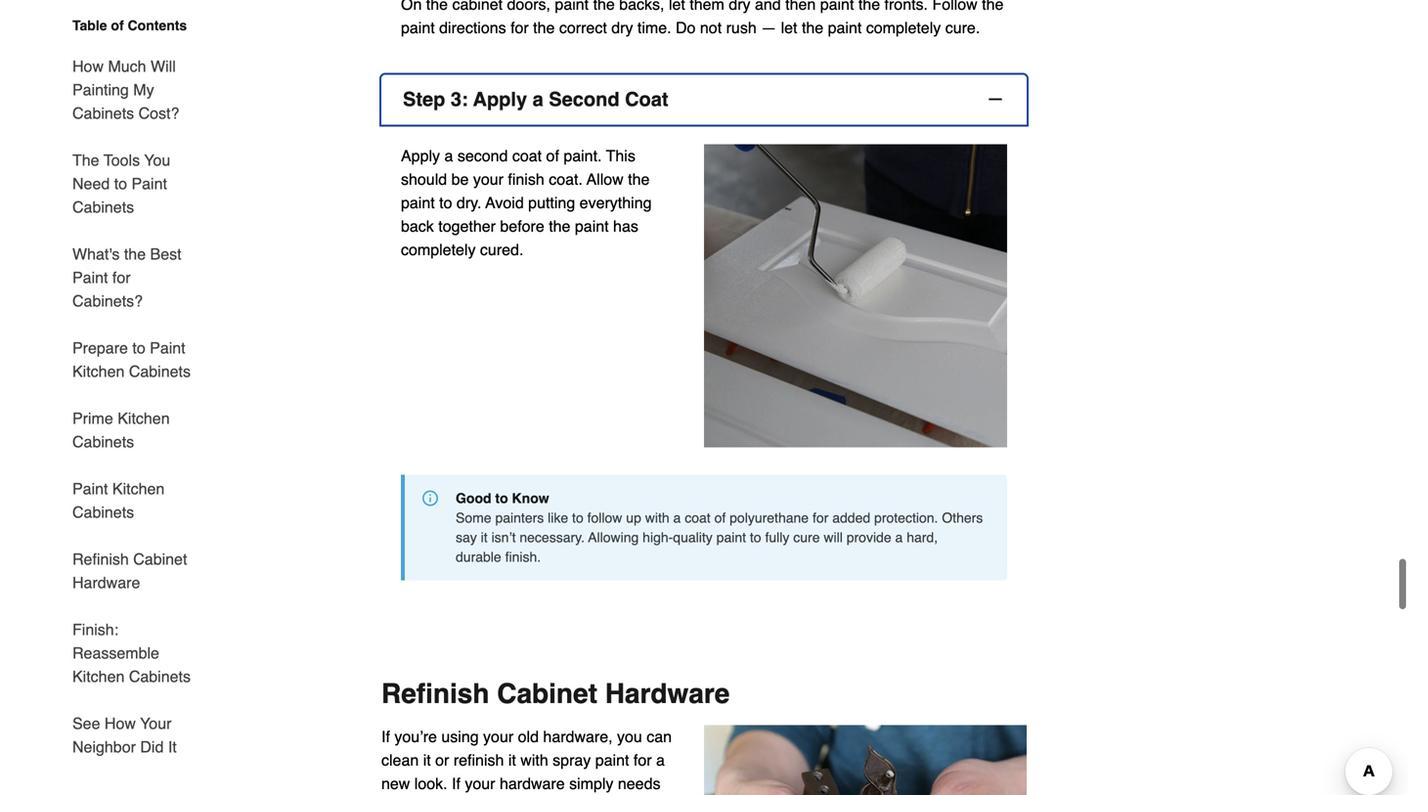 Task type: locate. For each thing, give the bounding box(es) containing it.
0 vertical spatial completely
[[866, 19, 941, 37]]

simply
[[569, 775, 614, 793]]

paint inside 'the tools you need to paint cabinets'
[[132, 175, 167, 193]]

paint.
[[564, 147, 602, 165]]

0 vertical spatial refinish cabinet hardware
[[72, 550, 187, 592]]

1 horizontal spatial refinish
[[381, 678, 489, 710]]

painting
[[72, 81, 129, 99]]

cabinet down paint kitchen cabinets link
[[133, 550, 187, 568]]

high-
[[643, 530, 673, 545]]

your inside apply a second coat of paint. this should be your finish coat. allow the paint to dry. avoid putting everything back together before the paint has completely cured.
[[473, 170, 504, 188]]

1 vertical spatial completely
[[401, 241, 476, 259]]

it up hardware
[[508, 751, 516, 769]]

0 horizontal spatial refinish cabinet hardware
[[72, 550, 187, 592]]

on the cabinet doors, paint the backs, let them dry and then paint the fronts. follow the paint directions for the correct dry time. do not rush — let the paint completely cure.
[[401, 0, 1004, 37]]

old
[[518, 728, 539, 746]]

back
[[401, 217, 434, 235]]

cabinets inside prime kitchen cabinets
[[72, 433, 134, 451]]

0 vertical spatial your
[[473, 170, 504, 188]]

refinish
[[72, 550, 129, 568], [381, 678, 489, 710]]

1 vertical spatial apply
[[401, 147, 440, 165]]

let right "—"
[[781, 19, 798, 37]]

time.
[[638, 19, 672, 37]]

of left polyurethane
[[715, 510, 726, 526]]

for inside "what's the best paint for cabinets?"
[[112, 268, 131, 287]]

prime
[[72, 409, 113, 427]]

2 horizontal spatial of
[[715, 510, 726, 526]]

a up be on the top
[[445, 147, 453, 165]]

quality
[[673, 530, 713, 545]]

the right on
[[426, 0, 448, 13]]

completely inside on the cabinet doors, paint the backs, let them dry and then paint the fronts. follow the paint directions for the correct dry time. do not rush — let the paint completely cure.
[[866, 19, 941, 37]]

apply up should at the top left of page
[[401, 147, 440, 165]]

0 vertical spatial cabinet
[[133, 550, 187, 568]]

1 vertical spatial dry
[[612, 19, 633, 37]]

cabinets
[[72, 104, 134, 122], [72, 198, 134, 216], [129, 362, 191, 380], [72, 433, 134, 451], [72, 503, 134, 521], [129, 668, 191, 686]]

refinish cabinet hardware inside table of contents element
[[72, 550, 187, 592]]

0 horizontal spatial refinish
[[72, 550, 129, 568]]

refinish up you're
[[381, 678, 489, 710]]

or
[[435, 751, 449, 769]]

added
[[833, 510, 871, 526]]

your down refinish
[[465, 775, 495, 793]]

for up will
[[813, 510, 829, 526]]

0 horizontal spatial it
[[423, 751, 431, 769]]

if right look.
[[452, 775, 461, 793]]

the
[[426, 0, 448, 13], [593, 0, 615, 13], [859, 0, 880, 13], [982, 0, 1004, 13], [533, 19, 555, 37], [802, 19, 824, 37], [628, 170, 650, 188], [549, 217, 571, 235], [124, 245, 146, 263]]

1 horizontal spatial with
[[645, 510, 670, 526]]

will
[[824, 530, 843, 545]]

kitchen inside paint kitchen cabinets
[[112, 480, 165, 498]]

a up "quality"
[[673, 510, 681, 526]]

apply right 3:
[[473, 88, 527, 111]]

correct
[[559, 19, 607, 37]]

0 horizontal spatial completely
[[401, 241, 476, 259]]

1 horizontal spatial refinish cabinet hardware
[[381, 678, 730, 710]]

you're
[[395, 728, 437, 746]]

of up "coat." at the top of page
[[546, 147, 559, 165]]

look.
[[415, 775, 448, 793]]

to right prepare
[[132, 339, 145, 357]]

do
[[676, 19, 696, 37]]

it left the or
[[423, 751, 431, 769]]

kitchen down prepare
[[72, 362, 125, 380]]

completely down back in the top of the page
[[401, 241, 476, 259]]

how
[[72, 57, 104, 75], [105, 714, 136, 733]]

refinish inside table of contents element
[[72, 550, 129, 568]]

paint down you
[[132, 175, 167, 193]]

for up cabinets?
[[112, 268, 131, 287]]

if up clean
[[381, 728, 390, 746]]

rush
[[726, 19, 757, 37]]

0 vertical spatial of
[[111, 18, 124, 33]]

0 horizontal spatial coat
[[512, 147, 542, 165]]

for inside on the cabinet doors, paint the backs, let them dry and then paint the fronts. follow the paint directions for the correct dry time. do not rush — let the paint completely cure.
[[511, 19, 529, 37]]

1 horizontal spatial hardware
[[605, 678, 730, 710]]

cabinet up old
[[497, 678, 598, 710]]

cabinet
[[133, 550, 187, 568], [497, 678, 598, 710]]

how much will painting my cabinets cost?
[[72, 57, 179, 122]]

paint inside paint kitchen cabinets
[[72, 480, 108, 498]]

1 horizontal spatial coat
[[685, 510, 711, 526]]

kitchen
[[72, 362, 125, 380], [118, 409, 170, 427], [112, 480, 165, 498], [72, 668, 125, 686]]

0 horizontal spatial cabinet
[[133, 550, 187, 568]]

kitchen right prime
[[118, 409, 170, 427]]

how up neighbor
[[105, 714, 136, 733]]

to down 'tools' at top
[[114, 175, 127, 193]]

for down you
[[634, 751, 652, 769]]

cabinets inside prepare to paint kitchen cabinets
[[129, 362, 191, 380]]

0 horizontal spatial apply
[[401, 147, 440, 165]]

completely down fronts.
[[866, 19, 941, 37]]

0 horizontal spatial hardware
[[72, 574, 140, 592]]

necessary.
[[520, 530, 585, 545]]

doors,
[[507, 0, 551, 13]]

prime kitchen cabinets link
[[72, 395, 203, 466]]

cost?
[[138, 104, 179, 122]]

can
[[647, 728, 672, 746]]

refinish cabinet hardware
[[72, 550, 187, 592], [381, 678, 730, 710]]

completely
[[866, 19, 941, 37], [401, 241, 476, 259]]

hardware up can
[[605, 678, 730, 710]]

your
[[473, 170, 504, 188], [483, 728, 514, 746], [465, 775, 495, 793]]

your down second
[[473, 170, 504, 188]]

if you're using your old hardware, you can clean it or refinish it with spray paint for a new look. if your hardware simply nee
[[381, 728, 672, 795]]

and
[[755, 0, 781, 13]]

you
[[144, 151, 170, 169]]

0 horizontal spatial of
[[111, 18, 124, 33]]

let up do
[[669, 0, 685, 13]]

a down can
[[656, 751, 665, 769]]

table of contents
[[72, 18, 187, 33]]

0 vertical spatial apply
[[473, 88, 527, 111]]

0 horizontal spatial with
[[521, 751, 548, 769]]

coat
[[512, 147, 542, 165], [685, 510, 711, 526]]

a person holding cabinet hardware in front of a door. image
[[704, 725, 1027, 795]]

kitchen down prime kitchen cabinets link
[[112, 480, 165, 498]]

your left old
[[483, 728, 514, 746]]

what's the best paint for cabinets? link
[[72, 231, 203, 325]]

follow
[[933, 0, 978, 13]]

prepare
[[72, 339, 128, 357]]

1 vertical spatial let
[[781, 19, 798, 37]]

paint kitchen cabinets link
[[72, 466, 203, 536]]

kitchen inside prime kitchen cabinets
[[118, 409, 170, 427]]

cabinets inside paint kitchen cabinets
[[72, 503, 134, 521]]

0 vertical spatial let
[[669, 0, 685, 13]]

a left second
[[533, 88, 544, 111]]

1 vertical spatial how
[[105, 714, 136, 733]]

paint inside prepare to paint kitchen cabinets
[[150, 339, 185, 357]]

1 horizontal spatial it
[[481, 530, 488, 545]]

on
[[401, 0, 422, 13]]

refinish cabinet hardware link
[[72, 536, 203, 606]]

hardware up finish:
[[72, 574, 140, 592]]

1 horizontal spatial of
[[546, 147, 559, 165]]

kitchen down reassemble
[[72, 668, 125, 686]]

cabinets up refinish cabinet hardware link
[[72, 503, 134, 521]]

of right "table"
[[111, 18, 124, 33]]

follow
[[587, 510, 622, 526]]

0 vertical spatial coat
[[512, 147, 542, 165]]

cabinets down prime
[[72, 433, 134, 451]]

0 vertical spatial refinish
[[72, 550, 129, 568]]

the left best
[[124, 245, 146, 263]]

2 vertical spatial your
[[465, 775, 495, 793]]

let
[[669, 0, 685, 13], [781, 19, 798, 37]]

1 vertical spatial of
[[546, 147, 559, 165]]

with up hardware
[[521, 751, 548, 769]]

paint inside if you're using your old hardware, you can clean it or refinish it with spray paint for a new look. if your hardware simply nee
[[595, 751, 629, 769]]

paint down "everything"
[[575, 217, 609, 235]]

for inside if you're using your old hardware, you can clean it or refinish it with spray paint for a new look. if your hardware simply nee
[[634, 751, 652, 769]]

see how your neighbor did it link
[[72, 700, 203, 759]]

0 vertical spatial with
[[645, 510, 670, 526]]

best
[[150, 245, 181, 263]]

1 vertical spatial coat
[[685, 510, 711, 526]]

refinish cabinet hardware up hardware,
[[381, 678, 730, 710]]

finish: reassemble kitchen cabinets
[[72, 621, 191, 686]]

avoid
[[486, 194, 524, 212]]

0 vertical spatial dry
[[729, 0, 751, 13]]

should
[[401, 170, 447, 188]]

the down doors,
[[533, 19, 555, 37]]

step
[[403, 88, 445, 111]]

how inside see how your neighbor did it
[[105, 714, 136, 733]]

1 horizontal spatial apply
[[473, 88, 527, 111]]

cabinets down need
[[72, 198, 134, 216]]

coat up finish
[[512, 147, 542, 165]]

cabinets inside finish: reassemble kitchen cabinets
[[129, 668, 191, 686]]

dry up rush
[[729, 0, 751, 13]]

0 horizontal spatial dry
[[612, 19, 633, 37]]

hardware inside refinish cabinet hardware link
[[72, 574, 140, 592]]

cabinets down 'painting'
[[72, 104, 134, 122]]

prepare to paint kitchen cabinets link
[[72, 325, 203, 395]]

cabinet inside refinish cabinet hardware
[[133, 550, 187, 568]]

paint inside "what's the best paint for cabinets?"
[[72, 268, 108, 287]]

it right say
[[481, 530, 488, 545]]

paint down what's
[[72, 268, 108, 287]]

paint down you
[[595, 751, 629, 769]]

polyurethane
[[730, 510, 809, 526]]

how up 'painting'
[[72, 57, 104, 75]]

good to know some painters like to follow up with a coat of polyurethane for added protection. others say it isn't necessary. allowing high-quality paint to fully cure will provide a hard, durable finish.
[[456, 491, 983, 565]]

to inside apply a second coat of paint. this should be your finish coat. allow the paint to dry. avoid putting everything back together before the paint has completely cured.
[[439, 194, 452, 212]]

refinish cabinet hardware up finish:
[[72, 550, 187, 592]]

dry down backs,
[[612, 19, 633, 37]]

0 vertical spatial hardware
[[72, 574, 140, 592]]

3:
[[451, 88, 468, 111]]

—
[[761, 19, 777, 37]]

1 horizontal spatial dry
[[729, 0, 751, 13]]

a inside button
[[533, 88, 544, 111]]

with up high-
[[645, 510, 670, 526]]

to left dry.
[[439, 194, 452, 212]]

1 vertical spatial with
[[521, 751, 548, 769]]

1 vertical spatial refinish
[[381, 678, 489, 710]]

refinish down paint kitchen cabinets
[[72, 550, 129, 568]]

1 horizontal spatial cabinet
[[497, 678, 598, 710]]

paint down prime kitchen cabinets
[[72, 480, 108, 498]]

0 vertical spatial if
[[381, 728, 390, 746]]

0 vertical spatial how
[[72, 57, 104, 75]]

what's
[[72, 245, 120, 263]]

cure
[[793, 530, 820, 545]]

paint right prepare
[[150, 339, 185, 357]]

1 horizontal spatial if
[[452, 775, 461, 793]]

0 horizontal spatial let
[[669, 0, 685, 13]]

1 horizontal spatial completely
[[866, 19, 941, 37]]

kitchen inside finish: reassemble kitchen cabinets
[[72, 668, 125, 686]]

for down doors,
[[511, 19, 529, 37]]

to
[[114, 175, 127, 193], [439, 194, 452, 212], [132, 339, 145, 357], [495, 491, 508, 506], [572, 510, 584, 526], [750, 530, 762, 545]]

second
[[458, 147, 508, 165]]

the inside "what's the best paint for cabinets?"
[[124, 245, 146, 263]]

apply
[[473, 88, 527, 111], [401, 147, 440, 165]]

minus image
[[986, 90, 1005, 109]]

if
[[381, 728, 390, 746], [452, 775, 461, 793]]

2 vertical spatial of
[[715, 510, 726, 526]]

cabinets up prime kitchen cabinets link
[[129, 362, 191, 380]]

a down protection. on the right bottom
[[895, 530, 903, 545]]

paint up correct
[[555, 0, 589, 13]]

isn't
[[492, 530, 516, 545]]

the up correct
[[593, 0, 615, 13]]

the down the then
[[802, 19, 824, 37]]

coat up "quality"
[[685, 510, 711, 526]]

table
[[72, 18, 107, 33]]

coat
[[625, 88, 669, 111]]

it
[[481, 530, 488, 545], [423, 751, 431, 769], [508, 751, 516, 769]]

how inside how much will painting my cabinets cost?
[[72, 57, 104, 75]]

paint right "quality"
[[717, 530, 746, 545]]

cabinets up your
[[129, 668, 191, 686]]



Task type: vqa. For each thing, say whether or not it's contained in the screenshot.
Weed Killers & Preventers at the left top of the page
no



Task type: describe. For each thing, give the bounding box(es) containing it.
to right like
[[572, 510, 584, 526]]

paint right "—"
[[828, 19, 862, 37]]

paint right the then
[[820, 0, 854, 13]]

before
[[500, 217, 545, 235]]

say
[[456, 530, 477, 545]]

with inside good to know some painters like to follow up with a coat of polyurethane for added protection. others say it isn't necessary. allowing high-quality paint to fully cure will provide a hard, durable finish.
[[645, 510, 670, 526]]

together
[[438, 217, 496, 235]]

the left fronts.
[[859, 0, 880, 13]]

see
[[72, 714, 100, 733]]

for inside good to know some painters like to follow up with a coat of polyurethane for added protection. others say it isn't necessary. allowing high-quality paint to fully cure will provide a hard, durable finish.
[[813, 510, 829, 526]]

allow
[[587, 170, 624, 188]]

finish
[[508, 170, 545, 188]]

up
[[626, 510, 642, 526]]

this
[[606, 147, 636, 165]]

the tools you need to paint cabinets
[[72, 151, 170, 216]]

will
[[151, 57, 176, 75]]

did
[[140, 738, 164, 756]]

the tools you need to paint cabinets link
[[72, 137, 203, 231]]

a inside apply a second coat of paint. this should be your finish coat. allow the paint to dry. avoid putting everything back together before the paint has completely cured.
[[445, 147, 453, 165]]

you
[[617, 728, 642, 746]]

cabinets?
[[72, 292, 143, 310]]

apply inside button
[[473, 88, 527, 111]]

clean
[[381, 751, 419, 769]]

1 horizontal spatial let
[[781, 19, 798, 37]]

hard,
[[907, 530, 938, 545]]

2 horizontal spatial it
[[508, 751, 516, 769]]

1 vertical spatial cabinet
[[497, 678, 598, 710]]

others
[[942, 510, 983, 526]]

1 vertical spatial hardware
[[605, 678, 730, 710]]

how much will painting my cabinets cost? link
[[72, 43, 203, 137]]

cured.
[[480, 241, 524, 259]]

using
[[441, 728, 479, 746]]

step 3: apply a second coat
[[403, 88, 669, 111]]

completely inside apply a second coat of paint. this should be your finish coat. allow the paint to dry. avoid putting everything back together before the paint has completely cured.
[[401, 241, 476, 259]]

hardware
[[500, 775, 565, 793]]

reassemble
[[72, 644, 159, 662]]

fully
[[765, 530, 790, 545]]

of inside good to know some painters like to follow up with a coat of polyurethane for added protection. others say it isn't necessary. allowing high-quality paint to fully cure will provide a hard, durable finish.
[[715, 510, 726, 526]]

step 3: apply a second coat button
[[381, 75, 1027, 125]]

kitchen inside prepare to paint kitchen cabinets
[[72, 362, 125, 380]]

apply a second coat of paint. this should be your finish coat. allow the paint to dry. avoid putting everything back together before the paint has completely cured.
[[401, 147, 652, 259]]

tools
[[104, 151, 140, 169]]

prime kitchen cabinets
[[72, 409, 170, 451]]

cure.
[[946, 19, 980, 37]]

protection.
[[874, 510, 938, 526]]

table of contents element
[[57, 16, 203, 759]]

see how your neighbor did it
[[72, 714, 177, 756]]

1 vertical spatial if
[[452, 775, 461, 793]]

paint kitchen cabinets
[[72, 480, 165, 521]]

neighbor
[[72, 738, 136, 756]]

a person rolling white paint onto a cabinet door. image
[[704, 144, 1007, 448]]

to inside prepare to paint kitchen cabinets
[[132, 339, 145, 357]]

need
[[72, 175, 110, 193]]

the
[[72, 151, 99, 169]]

finish:
[[72, 621, 118, 639]]

allowing
[[588, 530, 639, 545]]

everything
[[580, 194, 652, 212]]

prepare to paint kitchen cabinets
[[72, 339, 191, 380]]

directions
[[439, 19, 506, 37]]

the down the this
[[628, 170, 650, 188]]

paint up back in the top of the page
[[401, 194, 435, 212]]

then
[[786, 0, 816, 13]]

cabinets inside 'the tools you need to paint cabinets'
[[72, 198, 134, 216]]

fronts.
[[885, 0, 928, 13]]

coat inside apply a second coat of paint. this should be your finish coat. allow the paint to dry. avoid putting everything back together before the paint has completely cured.
[[512, 147, 542, 165]]

some
[[456, 510, 492, 526]]

refinish
[[454, 751, 504, 769]]

paint inside good to know some painters like to follow up with a coat of polyurethane for added protection. others say it isn't necessary. allowing high-quality paint to fully cure will provide a hard, durable finish.
[[717, 530, 746, 545]]

provide
[[847, 530, 892, 545]]

your
[[140, 714, 172, 733]]

with inside if you're using your old hardware, you can clean it or refinish it with spray paint for a new look. if your hardware simply nee
[[521, 751, 548, 769]]

spray
[[553, 751, 591, 769]]

to up the painters on the bottom of the page
[[495, 491, 508, 506]]

be
[[451, 170, 469, 188]]

1 vertical spatial refinish cabinet hardware
[[381, 678, 730, 710]]

info image
[[423, 491, 438, 506]]

new
[[381, 775, 410, 793]]

of inside apply a second coat of paint. this should be your finish coat. allow the paint to dry. avoid putting everything back together before the paint has completely cured.
[[546, 147, 559, 165]]

cabinet
[[452, 0, 503, 13]]

the right follow
[[982, 0, 1004, 13]]

not
[[700, 19, 722, 37]]

has
[[613, 217, 639, 235]]

hardware,
[[543, 728, 613, 746]]

to inside 'the tools you need to paint cabinets'
[[114, 175, 127, 193]]

to left the fully
[[750, 530, 762, 545]]

good
[[456, 491, 492, 506]]

putting
[[528, 194, 575, 212]]

coat inside good to know some painters like to follow up with a coat of polyurethane for added protection. others say it isn't necessary. allowing high-quality paint to fully cure will provide a hard, durable finish.
[[685, 510, 711, 526]]

second
[[549, 88, 620, 111]]

know
[[512, 491, 549, 506]]

it inside good to know some painters like to follow up with a coat of polyurethane for added protection. others say it isn't necessary. allowing high-quality paint to fully cure will provide a hard, durable finish.
[[481, 530, 488, 545]]

contents
[[128, 18, 187, 33]]

finish.
[[505, 549, 541, 565]]

them
[[690, 0, 725, 13]]

cabinets inside how much will painting my cabinets cost?
[[72, 104, 134, 122]]

1 vertical spatial your
[[483, 728, 514, 746]]

backs,
[[619, 0, 665, 13]]

durable
[[456, 549, 501, 565]]

coat.
[[549, 170, 583, 188]]

apply inside apply a second coat of paint. this should be your finish coat. allow the paint to dry. avoid putting everything back together before the paint has completely cured.
[[401, 147, 440, 165]]

paint down on
[[401, 19, 435, 37]]

painters
[[495, 510, 544, 526]]

0 horizontal spatial if
[[381, 728, 390, 746]]

like
[[548, 510, 568, 526]]

a inside if you're using your old hardware, you can clean it or refinish it with spray paint for a new look. if your hardware simply nee
[[656, 751, 665, 769]]

what's the best paint for cabinets?
[[72, 245, 181, 310]]

the down putting at left
[[549, 217, 571, 235]]



